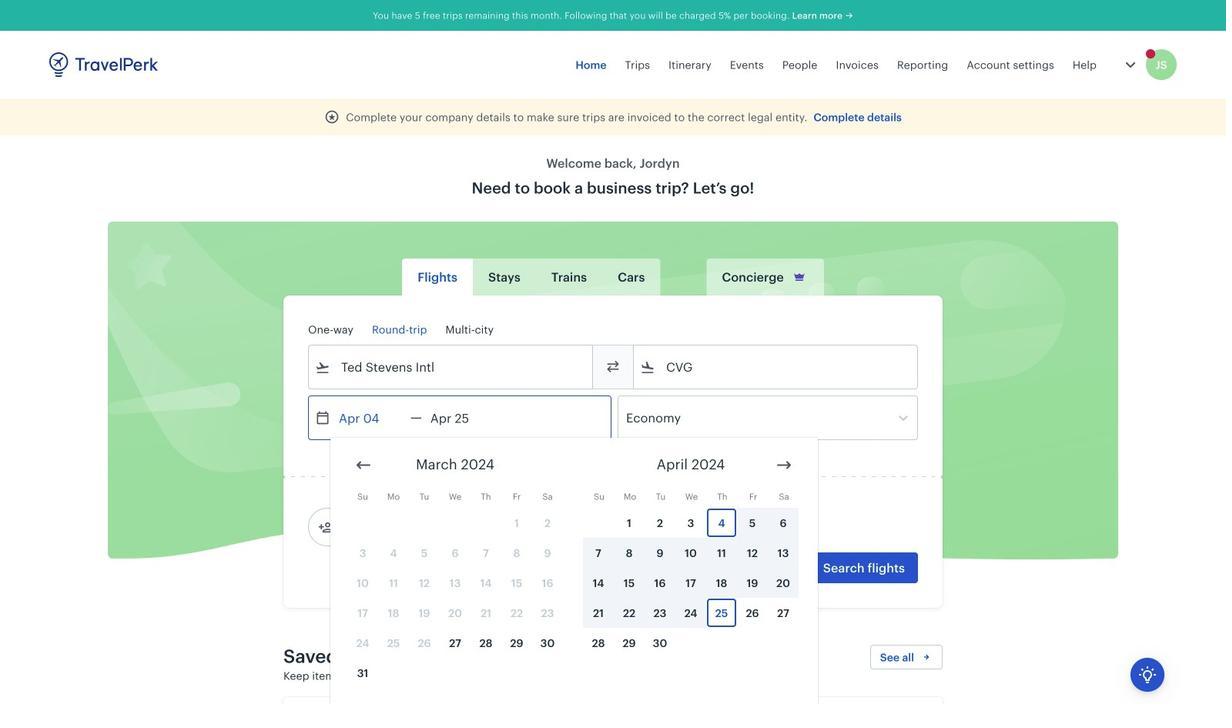 Task type: describe. For each thing, give the bounding box(es) containing it.
calendar application
[[331, 438, 1227, 705]]

move backward to switch to the previous month. image
[[354, 456, 373, 475]]

Return text field
[[422, 397, 502, 440]]

Depart text field
[[331, 397, 411, 440]]



Task type: vqa. For each thing, say whether or not it's contained in the screenshot.
from search box
yes



Task type: locate. For each thing, give the bounding box(es) containing it.
move forward to switch to the next month. image
[[775, 456, 794, 475]]

From search field
[[331, 355, 572, 380]]

To search field
[[656, 355, 898, 380]]



